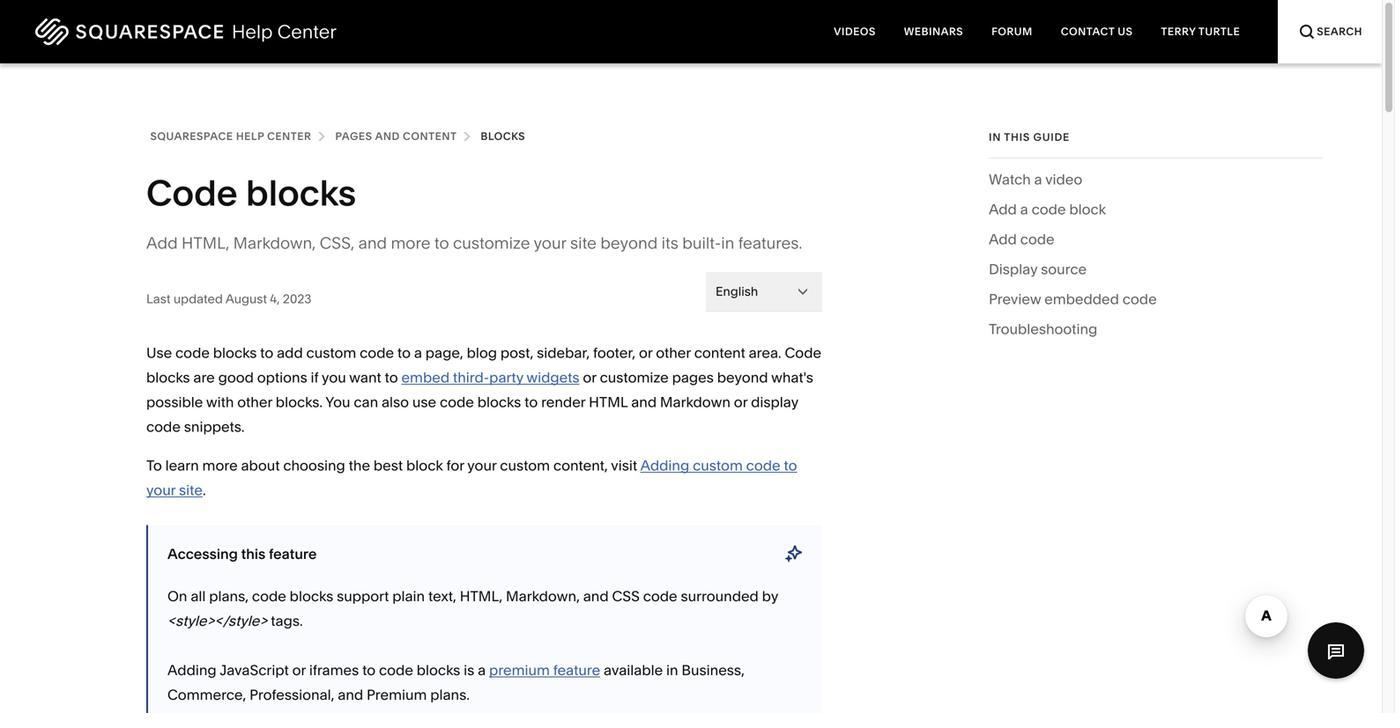 Task type: locate. For each thing, give the bounding box(es) containing it.
0 vertical spatial adding
[[640, 457, 689, 475]]

in left features.
[[721, 234, 734, 253]]

custom inside use code blocks to add custom code to a page, blog post, sidebar, footer, or other content area. code blocks are good options if you want to
[[306, 345, 356, 362]]

0 horizontal spatial custom
[[306, 345, 356, 362]]

site inside adding custom code to your site
[[179, 482, 203, 499]]

you
[[325, 394, 350, 411]]

0 vertical spatial markdown,
[[233, 234, 316, 253]]

0 vertical spatial customize
[[453, 234, 530, 253]]

display source link
[[989, 257, 1087, 287]]

add a code block link
[[989, 197, 1106, 227]]

custom left content,
[[500, 457, 550, 475]]

and right pages
[[375, 130, 400, 143]]

feature
[[269, 546, 317, 563], [553, 662, 600, 679]]

block down video
[[1069, 201, 1106, 218]]

1 horizontal spatial your
[[467, 457, 497, 475]]

0 horizontal spatial site
[[179, 482, 203, 499]]

squarespace help center link
[[150, 127, 311, 146]]

display source
[[989, 261, 1087, 278]]

and inside or customize pages beyond what's possible with other blocks. you can also use code blocks to render html and markdown or display code snippets.
[[631, 394, 657, 411]]

this for in
[[1004, 131, 1030, 144]]

html, up "updated"
[[182, 234, 229, 253]]

center
[[267, 130, 311, 143]]

forum link
[[977, 0, 1047, 63]]

code down display
[[746, 457, 780, 475]]

business,
[[682, 662, 745, 679]]

0 vertical spatial in
[[721, 234, 734, 253]]

squarespace
[[150, 130, 233, 143]]

preview embedded code
[[989, 291, 1157, 308]]

more up '.'
[[202, 457, 238, 475]]

markdown
[[660, 394, 731, 411]]

troubleshooting
[[989, 321, 1097, 338]]

markdown, up premium feature link at the left of page
[[506, 588, 580, 605]]

html, right text,
[[460, 588, 503, 605]]

feature left available at the bottom of the page
[[553, 662, 600, 679]]

premium
[[367, 687, 427, 704]]

in this guide
[[989, 131, 1070, 144]]

0 horizontal spatial feature
[[269, 546, 317, 563]]

a up embed
[[414, 345, 422, 362]]

adding inside adding custom code to your site
[[640, 457, 689, 475]]

feature up tags.
[[269, 546, 317, 563]]

your inside adding custom code to your site
[[146, 482, 176, 499]]

if
[[311, 369, 319, 386]]

adding for javascript
[[167, 662, 217, 679]]

0 horizontal spatial in
[[666, 662, 678, 679]]

site down learn
[[179, 482, 203, 499]]

1 vertical spatial other
[[237, 394, 272, 411]]

custom down markdown
[[693, 457, 743, 475]]

1 horizontal spatial beyond
[[717, 369, 768, 386]]

in
[[721, 234, 734, 253], [666, 662, 678, 679]]

premium
[[489, 662, 550, 679]]

this for accessing
[[241, 546, 265, 563]]

and right html
[[631, 394, 657, 411]]

a down watch a video link
[[1020, 201, 1028, 218]]

its
[[662, 234, 679, 253]]

add down watch
[[989, 201, 1017, 218]]

blocks up plans.
[[417, 662, 460, 679]]

html,
[[182, 234, 229, 253], [460, 588, 503, 605]]

1 vertical spatial in
[[666, 662, 678, 679]]

0 horizontal spatial markdown,
[[233, 234, 316, 253]]

<style></style>
[[167, 613, 267, 630]]

add up last on the top
[[146, 234, 178, 253]]

this
[[1004, 131, 1030, 144], [241, 546, 265, 563]]

a
[[1034, 171, 1042, 188], [1020, 201, 1028, 218], [414, 345, 422, 362], [478, 662, 486, 679]]

source
[[1041, 261, 1087, 278]]

custom up you
[[306, 345, 356, 362]]

1 horizontal spatial adding
[[640, 457, 689, 475]]

0 vertical spatial beyond
[[600, 234, 658, 253]]

1 horizontal spatial this
[[1004, 131, 1030, 144]]

1 horizontal spatial html,
[[460, 588, 503, 605]]

0 vertical spatial more
[[391, 234, 431, 253]]

markdown, down code blocks
[[233, 234, 316, 253]]

beyond left the its
[[600, 234, 658, 253]]

to learn more about choosing the best block for your custom content, visit
[[146, 457, 640, 475]]

0 horizontal spatial your
[[146, 482, 176, 499]]

2 horizontal spatial your
[[534, 234, 566, 253]]

preview
[[989, 291, 1041, 308]]

0 vertical spatial other
[[656, 345, 691, 362]]

0 vertical spatial your
[[534, 234, 566, 253]]

0 horizontal spatial code
[[146, 171, 238, 215]]

blocks up tags.
[[290, 588, 333, 605]]

to inside or customize pages beyond what's possible with other blocks. you can also use code blocks to render html and markdown or display code snippets.
[[524, 394, 538, 411]]

1 horizontal spatial other
[[656, 345, 691, 362]]

terry turtle link
[[1147, 0, 1254, 63]]

block left for at the bottom
[[406, 457, 443, 475]]

and down the iframes
[[338, 687, 363, 704]]

in right available at the bottom of the page
[[666, 662, 678, 679]]

this right in
[[1004, 131, 1030, 144]]

.
[[203, 482, 206, 499]]

good
[[218, 369, 254, 386]]

widgets
[[526, 369, 579, 386]]

1 horizontal spatial code
[[785, 345, 821, 362]]

in inside the available in business, commerce, professional, and premium plans.
[[666, 662, 678, 679]]

add up display
[[989, 231, 1017, 248]]

more right "css,"
[[391, 234, 431, 253]]

2 vertical spatial your
[[146, 482, 176, 499]]

or
[[639, 345, 652, 362], [583, 369, 596, 386], [734, 394, 748, 411], [292, 662, 306, 679]]

1 vertical spatial customize
[[600, 369, 669, 386]]

0 horizontal spatial other
[[237, 394, 272, 411]]

1 vertical spatial this
[[241, 546, 265, 563]]

0 horizontal spatial html,
[[182, 234, 229, 253]]

third-
[[453, 369, 489, 386]]

0 vertical spatial site
[[570, 234, 597, 253]]

tags.
[[271, 613, 303, 630]]

add for add html, markdown, css, and more to customize your site beyond its built-in features.
[[146, 234, 178, 253]]

1 vertical spatial adding
[[167, 662, 217, 679]]

troubleshooting link
[[989, 317, 1097, 347]]

code up premium
[[379, 662, 413, 679]]

1 horizontal spatial more
[[391, 234, 431, 253]]

english
[[716, 284, 758, 299]]

what's
[[771, 369, 813, 386]]

blog
[[467, 345, 497, 362]]

display
[[989, 261, 1038, 278]]

other down good
[[237, 394, 272, 411]]

adding up commerce,
[[167, 662, 217, 679]]

1 vertical spatial html,
[[460, 588, 503, 605]]

or right footer,
[[639, 345, 652, 362]]

your
[[534, 234, 566, 253], [467, 457, 497, 475], [146, 482, 176, 499]]

blocks
[[246, 171, 356, 215], [213, 345, 257, 362], [146, 369, 190, 386], [477, 394, 521, 411], [290, 588, 333, 605], [417, 662, 460, 679]]

blocks up good
[[213, 345, 257, 362]]

1 vertical spatial site
[[179, 482, 203, 499]]

and left css
[[583, 588, 609, 605]]

or inside use code blocks to add custom code to a page, blog post, sidebar, footer, or other content area. code blocks are good options if you want to
[[639, 345, 652, 362]]

for
[[446, 457, 464, 475]]

add html, markdown, css, and more to customize your site beyond its built-in features.
[[146, 234, 802, 253]]

code inside adding custom code to your site
[[746, 457, 780, 475]]

blocks up possible at the left bottom
[[146, 369, 190, 386]]

available
[[604, 662, 663, 679]]

this up plans,
[[241, 546, 265, 563]]

code right embedded
[[1123, 291, 1157, 308]]

contact
[[1061, 25, 1115, 38]]

video
[[1045, 171, 1083, 188]]

1 vertical spatial markdown,
[[506, 588, 580, 605]]

plans.
[[430, 687, 470, 704]]

pages
[[672, 369, 714, 386]]

add
[[989, 201, 1017, 218], [989, 231, 1017, 248], [146, 234, 178, 253]]

with
[[206, 394, 234, 411]]

javascript
[[220, 662, 289, 679]]

1 vertical spatial code
[[785, 345, 821, 362]]

videos link
[[820, 0, 890, 63]]

blocks down 'center' on the top left
[[246, 171, 356, 215]]

code up what's
[[785, 345, 821, 362]]

is
[[464, 662, 474, 679]]

0 horizontal spatial adding
[[167, 662, 217, 679]]

adding right visit
[[640, 457, 689, 475]]

other up "pages"
[[656, 345, 691, 362]]

are
[[193, 369, 215, 386]]

watch a video link
[[989, 167, 1083, 197]]

custom
[[306, 345, 356, 362], [500, 457, 550, 475], [693, 457, 743, 475]]

to
[[434, 234, 449, 253], [260, 345, 273, 362], [397, 345, 411, 362], [385, 369, 398, 386], [524, 394, 538, 411], [784, 457, 797, 475], [362, 662, 376, 679]]

1 vertical spatial beyond
[[717, 369, 768, 386]]

1 horizontal spatial block
[[1069, 201, 1106, 218]]

code
[[1032, 201, 1066, 218], [1020, 231, 1055, 248], [1123, 291, 1157, 308], [175, 345, 210, 362], [360, 345, 394, 362], [440, 394, 474, 411], [146, 419, 181, 436], [746, 457, 780, 475], [252, 588, 286, 605], [643, 588, 677, 605], [379, 662, 413, 679]]

code down squarespace
[[146, 171, 238, 215]]

snippets.
[[184, 419, 245, 436]]

1 horizontal spatial in
[[721, 234, 734, 253]]

0 vertical spatial block
[[1069, 201, 1106, 218]]

help
[[236, 130, 264, 143]]

1 vertical spatial feature
[[553, 662, 600, 679]]

also
[[382, 394, 409, 411]]

1 horizontal spatial feature
[[553, 662, 600, 679]]

block
[[1069, 201, 1106, 218], [406, 457, 443, 475]]

available in business, commerce, professional, and premium plans.
[[167, 662, 745, 704]]

area.
[[749, 345, 781, 362]]

0 horizontal spatial block
[[406, 457, 443, 475]]

css
[[612, 588, 640, 605]]

code right css
[[643, 588, 677, 605]]

1 vertical spatial more
[[202, 457, 238, 475]]

site left the its
[[570, 234, 597, 253]]

0 vertical spatial this
[[1004, 131, 1030, 144]]

search button
[[1278, 0, 1382, 63]]

other inside use code blocks to add custom code to a page, blog post, sidebar, footer, or other content area. code blocks are good options if you want to
[[656, 345, 691, 362]]

beyond down area.
[[717, 369, 768, 386]]

0 horizontal spatial this
[[241, 546, 265, 563]]

1 horizontal spatial markdown,
[[506, 588, 580, 605]]

html, inside on all plans, code blocks support plain text, html, markdown, and css code surrounded by <style></style> tags.
[[460, 588, 503, 605]]

embed third-party widgets link
[[401, 369, 579, 386]]

a right the is
[[478, 662, 486, 679]]

markdown,
[[233, 234, 316, 253], [506, 588, 580, 605]]

1 horizontal spatial customize
[[600, 369, 669, 386]]

blocks inside or customize pages beyond what's possible with other blocks. you can also use code blocks to render html and markdown or display code snippets.
[[477, 394, 521, 411]]

2 horizontal spatial custom
[[693, 457, 743, 475]]

to inside adding custom code to your site
[[784, 457, 797, 475]]

0 vertical spatial code
[[146, 171, 238, 215]]

can
[[354, 394, 378, 411]]

blocks down the party
[[477, 394, 521, 411]]

or left display
[[734, 394, 748, 411]]

or up html
[[583, 369, 596, 386]]



Task type: vqa. For each thing, say whether or not it's contained in the screenshot.
to
yes



Task type: describe. For each thing, give the bounding box(es) containing it.
pages
[[335, 130, 372, 143]]

beyond inside or customize pages beyond what's possible with other blocks. you can also use code blocks to render html and markdown or display code snippets.
[[717, 369, 768, 386]]

to
[[146, 457, 162, 475]]

1 horizontal spatial custom
[[500, 457, 550, 475]]

options
[[257, 369, 307, 386]]

terry
[[1161, 25, 1196, 38]]

add for add code
[[989, 231, 1017, 248]]

code up "want"
[[360, 345, 394, 362]]

add a code block
[[989, 201, 1106, 218]]

adding custom code to your site link
[[146, 457, 797, 499]]

css,
[[320, 234, 355, 253]]

all
[[191, 588, 206, 605]]

terry turtle
[[1161, 25, 1240, 38]]

embed
[[401, 369, 450, 386]]

or customize pages beyond what's possible with other blocks. you can also use code blocks to render html and markdown or display code snippets.
[[146, 369, 813, 436]]

display
[[751, 394, 798, 411]]

english button
[[706, 272, 822, 311]]

code down third-
[[440, 394, 474, 411]]

blocks.
[[276, 394, 323, 411]]

0 horizontal spatial customize
[[453, 234, 530, 253]]

code down add a code block link
[[1020, 231, 1055, 248]]

contact us
[[1061, 25, 1133, 38]]

footer,
[[593, 345, 636, 362]]

about
[[241, 457, 280, 475]]

add
[[277, 345, 303, 362]]

videos
[[834, 25, 876, 38]]

0 horizontal spatial more
[[202, 457, 238, 475]]

sidebar,
[[537, 345, 590, 362]]

possible
[[146, 394, 203, 411]]

adding javascript or iframes to code blocks is a premium feature
[[167, 662, 600, 679]]

4,
[[270, 292, 280, 307]]

embedded
[[1045, 291, 1119, 308]]

surrounded
[[681, 588, 759, 605]]

code down possible at the left bottom
[[146, 419, 181, 436]]

or up the professional,
[[292, 662, 306, 679]]

blocks inside on all plans, code blocks support plain text, html, markdown, and css code surrounded by <style></style> tags.
[[290, 588, 333, 605]]

accessing
[[167, 546, 238, 563]]

other inside or customize pages beyond what's possible with other blocks. you can also use code blocks to render html and markdown or display code snippets.
[[237, 394, 272, 411]]

pages and content link
[[335, 127, 457, 146]]

contact us link
[[1047, 0, 1147, 63]]

support
[[337, 588, 389, 605]]

code blocks
[[146, 171, 356, 215]]

blocks link
[[481, 127, 525, 146]]

0 horizontal spatial beyond
[[600, 234, 658, 253]]

the
[[349, 457, 370, 475]]

content
[[403, 130, 457, 143]]

add for add a code block
[[989, 201, 1017, 218]]

0 vertical spatial html,
[[182, 234, 229, 253]]

visit
[[611, 457, 637, 475]]

on all plans, code blocks support plain text, html, markdown, and css code surrounded by <style></style> tags.
[[167, 588, 778, 630]]

post,
[[500, 345, 533, 362]]

customize inside or customize pages beyond what's possible with other blocks. you can also use code blocks to render html and markdown or display code snippets.
[[600, 369, 669, 386]]

1 vertical spatial block
[[406, 457, 443, 475]]

markdown, inside on all plans, code blocks support plain text, html, markdown, and css code surrounded by <style></style> tags.
[[506, 588, 580, 605]]

us
[[1118, 25, 1133, 38]]

add code link
[[989, 227, 1055, 257]]

plans,
[[209, 588, 249, 605]]

party
[[489, 369, 523, 386]]

embed third-party widgets
[[401, 369, 579, 386]]

use
[[146, 345, 172, 362]]

custom inside adding custom code to your site
[[693, 457, 743, 475]]

learn
[[165, 457, 199, 475]]

adding custom code to your site
[[146, 457, 797, 499]]

a inside use code blocks to add custom code to a page, blog post, sidebar, footer, or other content area. code blocks are good options if you want to
[[414, 345, 422, 362]]

and inside the available in business, commerce, professional, and premium plans.
[[338, 687, 363, 704]]

on
[[167, 588, 187, 605]]

premium feature link
[[489, 662, 600, 679]]

iframes
[[309, 662, 359, 679]]

code down watch a video link
[[1032, 201, 1066, 218]]

code up tags.
[[252, 588, 286, 605]]

choosing
[[283, 457, 345, 475]]

built-
[[682, 234, 721, 253]]

plain
[[392, 588, 425, 605]]

a left video
[[1034, 171, 1042, 188]]

adding for custom
[[640, 457, 689, 475]]

page,
[[425, 345, 463, 362]]

in
[[989, 131, 1001, 144]]

add code
[[989, 231, 1055, 248]]

professional,
[[250, 687, 334, 704]]

watch a video
[[989, 171, 1083, 188]]

and inside on all plans, code blocks support plain text, html, markdown, and css code surrounded by <style></style> tags.
[[583, 588, 609, 605]]

turtle
[[1198, 25, 1240, 38]]

pages and content
[[335, 130, 457, 143]]

webinars
[[904, 25, 963, 38]]

guide
[[1033, 131, 1070, 144]]

and right "css,"
[[358, 234, 387, 253]]

0 vertical spatial feature
[[269, 546, 317, 563]]

watch
[[989, 171, 1031, 188]]

last updated august 4, 2023
[[146, 292, 311, 307]]

code inside use code blocks to add custom code to a page, blog post, sidebar, footer, or other content area. code blocks are good options if you want to
[[785, 345, 821, 362]]

code up are
[[175, 345, 210, 362]]

1 horizontal spatial site
[[570, 234, 597, 253]]

1 vertical spatial your
[[467, 457, 497, 475]]

august
[[225, 292, 267, 307]]

render
[[541, 394, 585, 411]]

use code blocks to add custom code to a page, blog post, sidebar, footer, or other content area. code blocks are good options if you want to
[[146, 345, 821, 386]]

forum
[[992, 25, 1033, 38]]

best
[[374, 457, 403, 475]]



